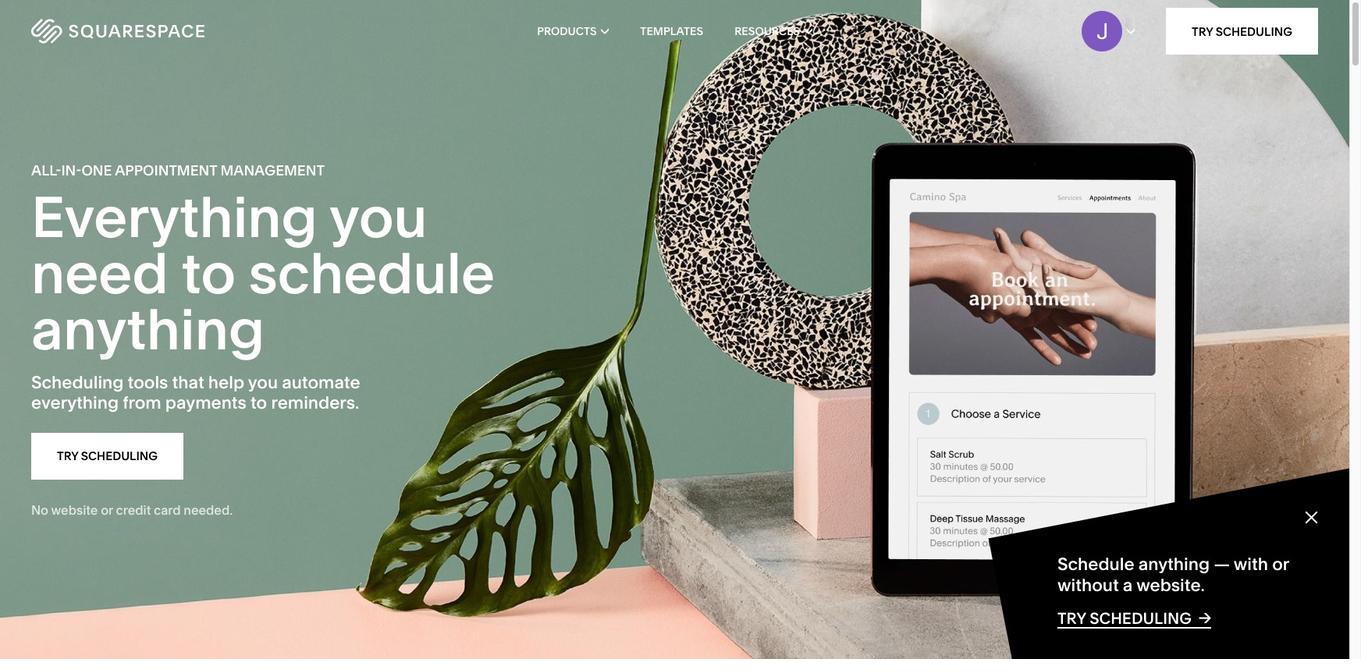 Task type: locate. For each thing, give the bounding box(es) containing it.
0 horizontal spatial to
[[181, 239, 236, 307]]

try
[[1192, 24, 1213, 39], [57, 449, 78, 464], [1058, 610, 1086, 628]]

0 vertical spatial anything
[[31, 295, 265, 364]]

1 vertical spatial anything
[[1138, 554, 1210, 575]]

1 vertical spatial try scheduling
[[57, 449, 158, 464]]

—
[[1214, 554, 1230, 575]]

1 vertical spatial try scheduling link
[[31, 433, 183, 480]]

1 horizontal spatial anything
[[1138, 554, 1210, 575]]

need
[[31, 239, 168, 307]]

→
[[1199, 609, 1211, 627]]

anything inside "schedule anything — with or without a website."
[[1138, 554, 1210, 575]]

anything
[[31, 295, 265, 364], [1138, 554, 1210, 575]]

try inside try scheduling →
[[1058, 610, 1086, 628]]

or left credit
[[101, 502, 113, 518]]

1 horizontal spatial try scheduling link
[[1166, 8, 1318, 55]]

products
[[537, 24, 597, 38]]

1 horizontal spatial to
[[250, 393, 267, 414]]

0 vertical spatial or
[[101, 502, 113, 518]]

1 vertical spatial try
[[57, 449, 78, 464]]

needed.
[[184, 502, 233, 518]]

1 vertical spatial or
[[1272, 554, 1289, 575]]

management
[[220, 162, 325, 180]]

you
[[329, 182, 427, 251], [248, 372, 278, 393]]

or
[[101, 502, 113, 518], [1272, 554, 1289, 575]]

1 horizontal spatial try scheduling
[[1192, 24, 1292, 39]]

1 horizontal spatial you
[[329, 182, 427, 251]]

without
[[1058, 575, 1119, 596]]

0 vertical spatial try scheduling
[[1192, 24, 1292, 39]]

or right with
[[1272, 554, 1289, 575]]

scheduling tools that help you automate everything from payments to reminders.
[[31, 372, 360, 414]]

anything left —
[[1138, 554, 1210, 575]]

2 horizontal spatial try
[[1192, 24, 1213, 39]]

website
[[51, 502, 98, 518]]

0 vertical spatial you
[[329, 182, 427, 251]]

credit
[[116, 502, 151, 518]]

anything inside all-in-one appointment management everything you need to schedule anything
[[31, 295, 265, 364]]

0 horizontal spatial try scheduling link
[[31, 433, 183, 480]]

0 vertical spatial try
[[1192, 24, 1213, 39]]

help
[[208, 372, 244, 393]]

automate
[[282, 372, 360, 393]]

website.
[[1136, 575, 1205, 596]]

that
[[172, 372, 204, 393]]

to
[[181, 239, 236, 307], [250, 393, 267, 414]]

0 vertical spatial to
[[181, 239, 236, 307]]

scheduling
[[1216, 24, 1292, 39], [31, 372, 124, 393], [81, 449, 158, 464], [1090, 610, 1192, 628]]

try scheduling →
[[1058, 609, 1211, 628]]

templates
[[640, 24, 703, 38]]

0 horizontal spatial or
[[101, 502, 113, 518]]

2 vertical spatial try
[[1058, 610, 1086, 628]]

1 vertical spatial to
[[250, 393, 267, 414]]

resources
[[735, 24, 800, 38]]

0 vertical spatial try scheduling link
[[1166, 8, 1318, 55]]

1 horizontal spatial or
[[1272, 554, 1289, 575]]

0 horizontal spatial you
[[248, 372, 278, 393]]

you inside scheduling tools that help you automate everything from payments to reminders.
[[248, 372, 278, 393]]

anything up tools
[[31, 295, 265, 364]]

a
[[1123, 575, 1133, 596]]

try scheduling
[[1192, 24, 1292, 39], [57, 449, 158, 464]]

1 vertical spatial you
[[248, 372, 278, 393]]

schedule anything — with or without a website.
[[1058, 554, 1289, 596]]

0 horizontal spatial anything
[[31, 295, 265, 364]]

try scheduling link
[[1166, 8, 1318, 55], [31, 433, 183, 480]]

1 horizontal spatial try
[[1058, 610, 1086, 628]]



Task type: vqa. For each thing, say whether or not it's contained in the screenshot.
Online Store Local Business Portfolio Restaurant Services Personal & CV Courses → Memberships
no



Task type: describe. For each thing, give the bounding box(es) containing it.
no
[[31, 502, 48, 518]]

everything
[[31, 393, 119, 414]]

resources button
[[735, 0, 812, 62]]

schedule
[[1058, 554, 1134, 575]]

no website or credit card needed.
[[31, 502, 233, 518]]

to inside all-in-one appointment management everything you need to schedule anything
[[181, 239, 236, 307]]

in-
[[61, 162, 81, 180]]

squarespace logo link
[[31, 19, 289, 44]]

0 horizontal spatial try
[[57, 449, 78, 464]]

one
[[81, 162, 112, 180]]

or inside "schedule anything — with or without a website."
[[1272, 554, 1289, 575]]

appointment
[[115, 162, 217, 180]]

all-
[[31, 162, 61, 180]]

tools
[[128, 372, 168, 393]]

from
[[123, 393, 161, 414]]

you inside all-in-one appointment management everything you need to schedule anything
[[329, 182, 427, 251]]

0 horizontal spatial try scheduling
[[57, 449, 158, 464]]

products button
[[537, 0, 609, 62]]

payments
[[165, 393, 246, 414]]

with
[[1234, 554, 1268, 575]]

to inside scheduling tools that help you automate everything from payments to reminders.
[[250, 393, 267, 414]]

templates link
[[640, 0, 703, 62]]

reminders.
[[271, 393, 359, 414]]

card
[[154, 502, 181, 518]]

everything
[[31, 182, 317, 251]]

scheduling inside scheduling tools that help you automate everything from payments to reminders.
[[31, 372, 124, 393]]

scheduling inside try scheduling →
[[1090, 610, 1192, 628]]

squarespace logo image
[[31, 19, 204, 44]]

all-in-one appointment management everything you need to schedule anything
[[31, 162, 495, 364]]

schedule
[[249, 239, 495, 307]]



